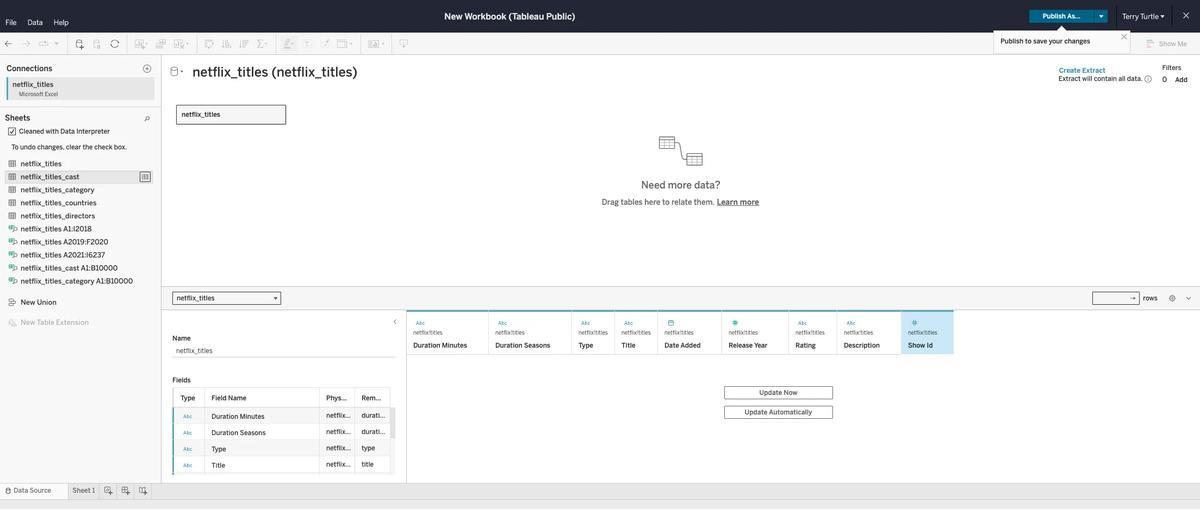 Task type: describe. For each thing, give the bounding box(es) containing it.
1 horizontal spatial release year
[[729, 342, 768, 350]]

netflix_titles inside popup button
[[177, 295, 215, 302]]

added inside netflix!titles date added
[[681, 342, 701, 350]]

pages
[[125, 58, 143, 66]]

0 vertical spatial 1
[[248, 97, 255, 112]]

1 horizontal spatial show
[[908, 342, 925, 350]]

type
[[362, 445, 375, 452]]

add
[[1175, 76, 1188, 83]]

netflix_titles for microsoft
[[13, 80, 54, 89]]

Search text field
[[3, 94, 74, 107]]

your
[[1049, 38, 1063, 45]]

5 row from the top
[[172, 473, 398, 489]]

2 field from the left
[[387, 395, 402, 402]]

update automatically
[[745, 409, 812, 417]]

date added
[[28, 127, 63, 134]]

date inside netflix!titles date added
[[664, 342, 679, 350]]

sort descending image
[[239, 38, 250, 49]]

data?
[[694, 179, 720, 191]]

create extract
[[1059, 67, 1106, 74]]

show inside button
[[1159, 40, 1176, 48]]

measure for measure names
[[28, 229, 54, 237]]

physical table
[[326, 395, 370, 402]]

table for physical
[[353, 395, 370, 402]]

netflix_titles button
[[172, 292, 281, 305]]

a1:i2018
[[63, 225, 92, 233]]

file
[[5, 18, 17, 27]]

2 row from the top
[[172, 424, 390, 440]]

totals image
[[256, 38, 269, 49]]

netflix_titles_cast for netflix_titles_cast a1:b10000
[[21, 264, 79, 272]]

0 horizontal spatial id
[[46, 195, 52, 203]]

a2021:i6237
[[63, 251, 105, 259]]

columns
[[225, 58, 252, 66]]

1 horizontal spatial description
[[844, 342, 880, 350]]

row group containing netflix!titles
[[172, 408, 398, 509]]

1 horizontal spatial sheet
[[216, 97, 246, 112]]

turtle
[[1140, 12, 1159, 20]]

duration seasons inside row
[[212, 430, 266, 437]]

new workbook (tableau public)
[[444, 11, 575, 21]]

publish to save your changes
[[1000, 38, 1090, 45]]

1 horizontal spatial to
[[1025, 38, 1032, 45]]

a1:b10000 for netflix_titles_cast a1:b10000
[[81, 264, 118, 272]]

contain
[[1094, 75, 1117, 83]]

tables
[[10, 114, 31, 122]]

highlight image
[[283, 38, 295, 49]]

title inside row
[[212, 462, 225, 470]]

2 horizontal spatial name
[[404, 395, 422, 402]]

add button
[[1170, 74, 1192, 85]]

1 horizontal spatial release
[[729, 342, 753, 350]]

need more data?
[[641, 179, 720, 191]]

netflix_titles (count)
[[28, 242, 90, 250]]

pause auto updates image
[[92, 38, 103, 49]]

show/hide cards image
[[368, 38, 385, 49]]

table for new
[[37, 319, 54, 327]]

close image
[[1119, 32, 1129, 42]]

measure values
[[28, 253, 75, 261]]

0 vertical spatial show id
[[28, 195, 52, 203]]

tooltip
[[151, 190, 170, 197]]

duration minutes inside row
[[212, 413, 265, 421]]

clear sheet image
[[173, 38, 190, 49]]

update automatically button
[[724, 406, 833, 419]]

marks
[[125, 115, 144, 122]]

rows
[[225, 77, 241, 84]]

netflix_titles a2021:i6237
[[21, 251, 105, 259]]

rows
[[1143, 295, 1158, 302]]

0 vertical spatial seasons
[[56, 161, 82, 169]]

to undo changes, clear the check box.
[[11, 144, 127, 151]]

new table extension
[[21, 319, 89, 327]]

netflix_titles a1:i2018
[[21, 225, 92, 233]]

learn more link
[[716, 197, 760, 208]]

new for new union
[[21, 299, 35, 307]]

data right with
[[60, 128, 75, 135]]

netflix_titles for (count)
[[28, 242, 65, 250]]

1 vertical spatial sheet
[[72, 487, 91, 495]]

show id inside grid
[[908, 342, 933, 350]]

now
[[784, 389, 797, 397]]

create extract link
[[1059, 66, 1106, 75]]

0 horizontal spatial sheet 1
[[72, 487, 95, 495]]

values
[[55, 253, 75, 261]]

excel
[[45, 91, 58, 98]]

netflix_titles_cast a1:b10000
[[21, 264, 118, 272]]

undo
[[20, 144, 36, 151]]

check
[[94, 144, 112, 151]]

0 horizontal spatial name
[[172, 335, 191, 343]]

new for new table extension
[[21, 319, 35, 327]]

netflix_titles (netflix_titles)
[[14, 74, 96, 82]]

0
[[1162, 75, 1167, 83]]

swap rows and columns image
[[204, 38, 215, 49]]

remote
[[362, 395, 386, 402]]

0 horizontal spatial replay animation image
[[38, 38, 49, 49]]

refresh data source image
[[109, 38, 120, 49]]

analytics
[[50, 58, 81, 66]]

1 horizontal spatial more
[[740, 198, 759, 207]]

0 vertical spatial extract
[[1082, 67, 1106, 74]]

workbook
[[464, 11, 506, 21]]

download image
[[399, 38, 409, 49]]

0 horizontal spatial rating
[[28, 172, 48, 180]]

cleaned with data interpreter
[[19, 128, 110, 135]]

data down undo icon
[[7, 58, 22, 66]]

will
[[1082, 75, 1092, 83]]

with
[[46, 128, 59, 135]]

0 vertical spatial title
[[28, 207, 41, 214]]

all
[[1118, 75, 1125, 83]]

netflix!titles type
[[326, 445, 375, 452]]

4 row from the top
[[172, 457, 390, 473]]

new union
[[21, 299, 56, 307]]

interpreter
[[76, 128, 110, 135]]

drag tables here to relate them. learn more
[[602, 198, 759, 207]]

here
[[644, 198, 660, 207]]

netflix_titles_countries
[[21, 199, 97, 207]]

names
[[55, 229, 77, 237]]

netflix_titles_category a1:b10000
[[21, 277, 133, 285]]

union
[[37, 299, 56, 307]]

the
[[83, 144, 93, 151]]

1 horizontal spatial name
[[228, 395, 247, 402]]

publish for publish to save your changes
[[1000, 38, 1023, 45]]

netflix!titles title
[[326, 461, 374, 469]]

netflix_titles a2019:f2020
[[21, 238, 108, 246]]

learn
[[717, 198, 738, 207]]

(tableau
[[509, 11, 544, 21]]

1 vertical spatial extract
[[1059, 75, 1081, 83]]

netflix_titles_category for netflix_titles_category a1:b10000
[[21, 277, 94, 285]]

show me button
[[1142, 35, 1197, 52]]

measure for measure values
[[28, 253, 54, 261]]

2 horizontal spatial seasons
[[524, 342, 550, 350]]

1 vertical spatial to
[[662, 198, 670, 207]]

(netflix_titles)
[[53, 74, 96, 82]]

data source
[[14, 487, 51, 495]]

0 horizontal spatial added
[[44, 127, 63, 134]]

1 horizontal spatial sheet 1
[[216, 97, 255, 112]]

minutes inside row
[[240, 413, 265, 421]]



Task type: locate. For each thing, give the bounding box(es) containing it.
rating inside netflix!titles rating
[[795, 342, 816, 350]]

0 horizontal spatial show
[[28, 195, 45, 203]]

measure names
[[28, 229, 77, 237]]

help
[[54, 18, 69, 27]]

new down new union
[[21, 319, 35, 327]]

1 horizontal spatial seasons
[[240, 430, 266, 437]]

update inside button
[[759, 389, 782, 397]]

0 horizontal spatial release year
[[28, 184, 66, 191]]

row group
[[172, 408, 398, 509]]

new left workbook at the top
[[444, 11, 463, 21]]

1 vertical spatial minutes
[[442, 342, 467, 350]]

table down union
[[37, 319, 54, 327]]

netflix_titles_category down netflix_titles_cast a1:b10000
[[21, 277, 94, 285]]

0 horizontal spatial table
[[37, 319, 54, 327]]

duplicate image
[[156, 38, 166, 49]]

relate
[[671, 198, 692, 207]]

None text field
[[1093, 292, 1140, 305]]

2 horizontal spatial duration seasons
[[495, 342, 550, 350]]

title
[[362, 461, 374, 469]]

public)
[[546, 11, 575, 21]]

netflix_titles for a2021:i6237
[[21, 251, 62, 259]]

date
[[28, 127, 42, 134], [664, 342, 679, 350]]

1 vertical spatial publish
[[1000, 38, 1023, 45]]

update now
[[759, 389, 797, 397]]

new
[[444, 11, 463, 21], [21, 299, 35, 307], [21, 319, 35, 327]]

2 vertical spatial minutes
[[240, 413, 265, 421]]

measure up netflix_titles (count)
[[28, 229, 54, 237]]

terry turtle
[[1122, 12, 1159, 20]]

grid
[[407, 310, 1200, 483], [172, 388, 422, 509]]

2 vertical spatial show
[[908, 342, 925, 350]]

changes,
[[37, 144, 64, 151]]

1 right source
[[92, 487, 95, 495]]

1 horizontal spatial publish
[[1043, 13, 1066, 20]]

measure down netflix_titles (count)
[[28, 253, 54, 261]]

grid containing type
[[172, 388, 422, 509]]

year up netflix_titles_countries
[[53, 184, 66, 191]]

description right netflix!titles rating
[[844, 342, 880, 350]]

id
[[46, 195, 52, 203], [927, 342, 933, 350]]

1 horizontal spatial id
[[927, 342, 933, 350]]

0 vertical spatial minutes
[[56, 150, 81, 157]]

netflix!titles inside netflix!titles date added
[[664, 330, 694, 337]]

0 vertical spatial table
[[37, 319, 54, 327]]

1 horizontal spatial duration minutes
[[212, 413, 265, 421]]

netflix_titles for (netflix_titles)
[[14, 74, 51, 82]]

1 down columns
[[248, 97, 255, 112]]

format workbook image
[[319, 38, 330, 49]]

0 horizontal spatial duration minutes
[[28, 150, 81, 157]]

(count)
[[67, 242, 90, 250]]

0 horizontal spatial publish
[[1000, 38, 1023, 45]]

update inside 'button'
[[745, 409, 767, 417]]

netflix_titles_category up netflix_titles_countries
[[21, 186, 94, 194]]

0 vertical spatial show
[[1159, 40, 1176, 48]]

remote field name
[[362, 395, 422, 402]]

1 vertical spatial show id
[[908, 342, 933, 350]]

drag
[[602, 198, 619, 207]]

1 horizontal spatial added
[[681, 342, 701, 350]]

2 horizontal spatial title
[[621, 342, 635, 350]]

0 vertical spatial netflix_titles_cast
[[21, 173, 79, 181]]

2 horizontal spatial show
[[1159, 40, 1176, 48]]

table
[[37, 319, 54, 327], [353, 395, 370, 402]]

release year
[[28, 184, 66, 191], [729, 342, 768, 350]]

netflix_titles_category
[[21, 186, 94, 194], [21, 277, 94, 285]]

data up the redo icon
[[28, 18, 43, 27]]

1 horizontal spatial title
[[212, 462, 225, 470]]

0 vertical spatial sheet 1
[[216, 97, 255, 112]]

title
[[28, 207, 41, 214], [621, 342, 635, 350], [212, 462, 225, 470]]

filters
[[1162, 64, 1181, 72]]

me
[[1178, 40, 1187, 48]]

show labels image
[[302, 38, 313, 49]]

1 row from the top
[[172, 408, 390, 424]]

added
[[44, 127, 63, 134], [681, 342, 701, 350]]

them.
[[694, 198, 714, 207]]

update
[[759, 389, 782, 397], [745, 409, 767, 417]]

0 horizontal spatial release
[[28, 184, 52, 191]]

0 horizontal spatial show id
[[28, 195, 52, 203]]

0 vertical spatial update
[[759, 389, 782, 397]]

netflix_titles_cast down measure values
[[21, 264, 79, 272]]

1 horizontal spatial 1
[[248, 97, 255, 112]]

1 measure from the top
[[28, 229, 54, 237]]

2 horizontal spatial minutes
[[442, 342, 467, 350]]

as...
[[1067, 13, 1080, 20]]

1 vertical spatial date
[[664, 342, 679, 350]]

new left union
[[21, 299, 35, 307]]

1 horizontal spatial extract
[[1082, 67, 1106, 74]]

undo image
[[3, 38, 14, 49]]

field
[[212, 395, 227, 402], [387, 395, 402, 402]]

cleaned
[[19, 128, 44, 135]]

description
[[28, 138, 63, 146], [844, 342, 880, 350]]

0 horizontal spatial 1
[[92, 487, 95, 495]]

tables
[[621, 198, 643, 207]]

0 vertical spatial new
[[444, 11, 463, 21]]

netflix_titles for a2019:f2020
[[21, 238, 62, 246]]

grid containing duration minutes
[[407, 310, 1200, 483]]

2 vertical spatial duration seasons
[[212, 430, 266, 437]]

minutes
[[56, 150, 81, 157], [442, 342, 467, 350], [240, 413, 265, 421]]

publish left as...
[[1043, 13, 1066, 20]]

more up "drag tables here to relate them. learn more"
[[668, 179, 692, 191]]

1 netflix_titles_category from the top
[[21, 186, 94, 194]]

sheet
[[216, 97, 246, 112], [72, 487, 91, 495]]

2 netflix_titles_cast from the top
[[21, 264, 79, 272]]

type inside row
[[212, 446, 226, 453]]

netflix_titles_cast for netflix_titles_cast
[[21, 173, 79, 181]]

date_added
[[362, 477, 398, 485]]

netflix_titles_category for netflix_titles_category
[[21, 186, 94, 194]]

0 vertical spatial id
[[46, 195, 52, 203]]

None text field
[[188, 64, 1049, 80]]

box.
[[114, 144, 127, 151]]

to
[[1025, 38, 1032, 45], [662, 198, 670, 207]]

seasons
[[56, 161, 82, 169], [524, 342, 550, 350], [240, 430, 266, 437]]

0 vertical spatial release
[[28, 184, 52, 191]]

to right here
[[662, 198, 670, 207]]

more
[[668, 179, 692, 191], [740, 198, 759, 207]]

1 vertical spatial more
[[740, 198, 759, 207]]

Name text field
[[172, 345, 395, 358]]

replay animation image up analytics
[[53, 40, 60, 46]]

sheet down rows
[[216, 97, 246, 112]]

1 vertical spatial duration minutes
[[413, 342, 467, 350]]

1 vertical spatial release year
[[729, 342, 768, 350]]

1 vertical spatial measure
[[28, 253, 54, 261]]

data.
[[1127, 75, 1143, 83]]

sheet right source
[[72, 487, 91, 495]]

1 horizontal spatial replay animation image
[[53, 40, 60, 46]]

netflix_titles inside netflix_titles microsoft excel
[[13, 80, 54, 89]]

0 vertical spatial duration minutes
[[28, 150, 81, 157]]

to left "save"
[[1025, 38, 1032, 45]]

more right learn at the right
[[740, 198, 759, 207]]

create
[[1059, 67, 1081, 74]]

rating up "now"
[[795, 342, 816, 350]]

0 vertical spatial measure
[[28, 229, 54, 237]]

publish inside button
[[1043, 13, 1066, 20]]

update now button
[[724, 387, 833, 400]]

update down 'update now'
[[745, 409, 767, 417]]

row
[[172, 408, 390, 424], [172, 424, 390, 440], [172, 440, 390, 457], [172, 457, 390, 473], [172, 473, 398, 489]]

update for update automatically
[[745, 409, 767, 417]]

0 horizontal spatial extract
[[1059, 75, 1081, 83]]

0 vertical spatial description
[[28, 138, 63, 146]]

3 row from the top
[[172, 440, 390, 457]]

publish as...
[[1043, 13, 1080, 20]]

redo image
[[21, 38, 32, 49]]

0 horizontal spatial field
[[212, 395, 227, 402]]

sheet 1 right source
[[72, 487, 95, 495]]

automatically
[[769, 409, 812, 417]]

1 vertical spatial year
[[754, 342, 768, 350]]

seasons inside row
[[240, 430, 266, 437]]

rating down undo in the top of the page
[[28, 172, 48, 180]]

0 horizontal spatial seasons
[[56, 161, 82, 169]]

1 vertical spatial description
[[844, 342, 880, 350]]

save
[[1033, 38, 1047, 45]]

extension
[[56, 319, 89, 327]]

0 horizontal spatial description
[[28, 138, 63, 146]]

0 horizontal spatial to
[[662, 198, 670, 207]]

0 horizontal spatial date
[[28, 127, 42, 134]]

data left source
[[14, 487, 28, 495]]

1 vertical spatial release
[[729, 342, 753, 350]]

field name
[[212, 395, 247, 402]]

0 horizontal spatial duration seasons
[[28, 161, 82, 169]]

0 vertical spatial sheet
[[216, 97, 246, 112]]

netflix!titles date_added
[[326, 477, 398, 485]]

publish for publish as...
[[1043, 13, 1066, 20]]

0 vertical spatial netflix_titles_category
[[21, 186, 94, 194]]

1 netflix_titles_cast from the top
[[21, 173, 79, 181]]

1 vertical spatial title
[[621, 342, 635, 350]]

update for update now
[[759, 389, 782, 397]]

1 vertical spatial table
[[353, 395, 370, 402]]

1 vertical spatial id
[[927, 342, 933, 350]]

clear
[[66, 144, 81, 151]]

new data source image
[[74, 38, 85, 49]]

data
[[28, 18, 43, 27], [7, 58, 22, 66], [60, 128, 75, 135], [14, 487, 28, 495]]

new worksheet image
[[134, 38, 149, 49]]

1 vertical spatial added
[[681, 342, 701, 350]]

2 netflix_titles_category from the top
[[21, 277, 94, 285]]

0 horizontal spatial minutes
[[56, 150, 81, 157]]

microsoft
[[19, 91, 43, 98]]

1 horizontal spatial year
[[754, 342, 768, 350]]

0 vertical spatial duration seasons
[[28, 161, 82, 169]]

source
[[30, 487, 51, 495]]

2 vertical spatial seasons
[[240, 430, 266, 437]]

a1:b10000 for netflix_titles_category a1:b10000
[[96, 277, 133, 285]]

sheet 1 down rows
[[216, 97, 255, 112]]

year left netflix!titles rating
[[754, 342, 768, 350]]

publish as... button
[[1029, 10, 1094, 23]]

1 horizontal spatial show id
[[908, 342, 933, 350]]

0 horizontal spatial year
[[53, 184, 66, 191]]

0 horizontal spatial title
[[28, 207, 41, 214]]

2 vertical spatial title
[[212, 462, 225, 470]]

2 horizontal spatial duration minutes
[[413, 342, 467, 350]]

netflix_titles for a1:i2018
[[21, 225, 62, 233]]

0 horizontal spatial more
[[668, 179, 692, 191]]

0 vertical spatial date
[[28, 127, 42, 134]]

1 vertical spatial a1:b10000
[[96, 277, 133, 285]]

1 vertical spatial rating
[[795, 342, 816, 350]]

1 vertical spatial seasons
[[524, 342, 550, 350]]

0 vertical spatial year
[[53, 184, 66, 191]]

fit image
[[337, 38, 354, 49]]

1 vertical spatial duration seasons
[[495, 342, 550, 350]]

1 field from the left
[[212, 395, 227, 402]]

0 vertical spatial to
[[1025, 38, 1032, 45]]

description down date added
[[28, 138, 63, 146]]

0 vertical spatial release year
[[28, 184, 66, 191]]

table right physical
[[353, 395, 370, 402]]

2 vertical spatial duration minutes
[[212, 413, 265, 421]]

terry
[[1122, 12, 1139, 20]]

publish left "save"
[[1000, 38, 1023, 45]]

fields
[[172, 377, 191, 384]]

sheets
[[5, 114, 30, 123]]

1 horizontal spatial duration seasons
[[212, 430, 266, 437]]

changes
[[1064, 38, 1090, 45]]

extract down 'create'
[[1059, 75, 1081, 83]]

extract will contain all data.
[[1059, 75, 1143, 83]]

sort ascending image
[[221, 38, 232, 49]]

update left "now"
[[759, 389, 782, 397]]

sheet 1
[[216, 97, 255, 112], [72, 487, 95, 495]]

new for new workbook (tableau public)
[[444, 11, 463, 21]]

to
[[11, 144, 19, 151]]

extract up will
[[1082, 67, 1106, 74]]

netflix_titles microsoft excel
[[13, 80, 58, 98]]

netflix_titles_cast up netflix_titles_countries
[[21, 173, 79, 181]]

1 horizontal spatial minutes
[[240, 413, 265, 421]]

replay animation image
[[38, 38, 49, 49], [53, 40, 60, 46]]

2 vertical spatial new
[[21, 319, 35, 327]]

duration minutes
[[28, 150, 81, 157], [413, 342, 467, 350], [212, 413, 265, 421]]

replay animation image right the redo icon
[[38, 38, 49, 49]]

netflix!titles date added
[[664, 330, 701, 350]]

2 measure from the top
[[28, 253, 54, 261]]

collapse image
[[100, 59, 106, 66]]



